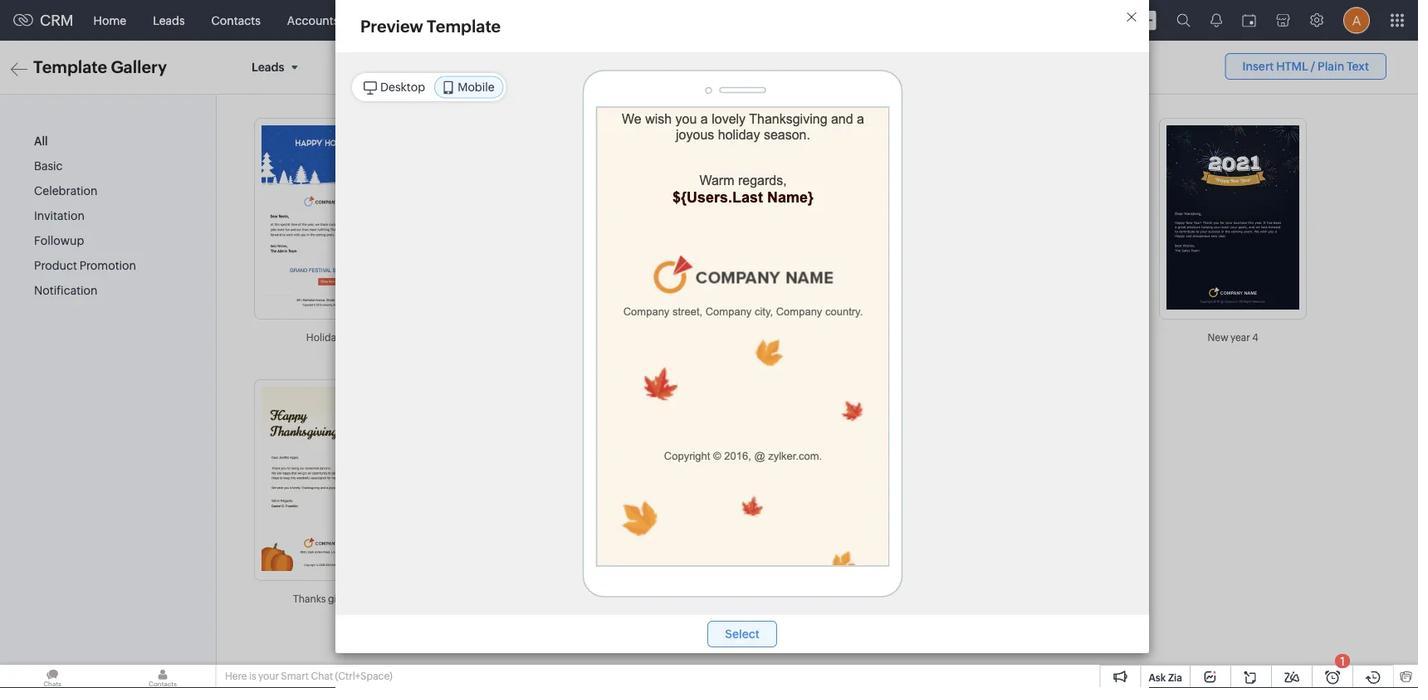 Task type: vqa. For each thing, say whether or not it's contained in the screenshot.
No
no



Task type: locate. For each thing, give the bounding box(es) containing it.
0 horizontal spatial new
[[846, 332, 867, 344]]

0 vertical spatial 1
[[359, 594, 363, 605]]

leads link
[[140, 0, 198, 40]]

contacts image
[[110, 665, 215, 689]]

0 horizontal spatial year
[[869, 332, 889, 344]]

1 thanks from the left
[[293, 594, 326, 605]]

thanks giving 1
[[293, 594, 363, 605]]

accounts link
[[274, 0, 352, 40]]

giving left 3
[[689, 594, 718, 605]]

1 horizontal spatial giving
[[689, 594, 718, 605]]

not loaded image for thanks giving 3
[[624, 387, 757, 572]]

1 horizontal spatial template
[[427, 17, 501, 36]]

invitation
[[34, 209, 85, 223]]

giving
[[328, 594, 357, 605], [689, 594, 718, 605]]

year for 2
[[869, 332, 889, 344]]

0 horizontal spatial thanks
[[293, 594, 326, 605]]

year
[[869, 332, 889, 344], [1231, 332, 1251, 344]]

chat
[[311, 671, 333, 682]]

2 year from the left
[[1231, 332, 1251, 344]]

2 4 from the left
[[1253, 332, 1259, 344]]

is
[[249, 671, 256, 682]]

ask
[[1149, 672, 1166, 684]]

ask zia
[[1149, 672, 1183, 684]]

new for new year 2
[[846, 332, 867, 344]]

1 vertical spatial template
[[33, 57, 107, 76]]

0 horizontal spatial giving
[[328, 594, 357, 605]]

2 new from the left
[[1208, 332, 1229, 344]]

thanks left 3
[[654, 594, 687, 605]]

2 thanks from the left
[[654, 594, 687, 605]]

1 horizontal spatial thanks
[[654, 594, 687, 605]]

1 giving from the left
[[328, 594, 357, 605]]

new
[[846, 332, 867, 344], [1208, 332, 1229, 344]]

deals
[[366, 14, 395, 27]]

not loaded image for holiday 4
[[262, 126, 395, 310]]

desktop
[[380, 81, 425, 94]]

thanks
[[293, 594, 326, 605], [654, 594, 687, 605]]

calls link
[[409, 0, 461, 40]]

product
[[34, 259, 77, 273]]

1 horizontal spatial 4
[[1253, 332, 1259, 344]]

/
[[1311, 60, 1316, 73]]

thanks for thanks giving 3
[[654, 594, 687, 605]]

0 horizontal spatial 4
[[344, 332, 350, 344]]

1 year from the left
[[869, 332, 889, 344]]

product promotion
[[34, 259, 136, 273]]

not loaded image
[[262, 126, 395, 310], [624, 126, 757, 310], [805, 126, 938, 310], [1167, 126, 1300, 310], [262, 387, 395, 572], [624, 387, 757, 572]]

1 horizontal spatial year
[[1231, 332, 1251, 344]]

tasks link
[[461, 0, 517, 40]]

basic
[[34, 160, 63, 173]]

here
[[225, 671, 247, 682]]

plain
[[1318, 60, 1345, 73]]

crm link
[[13, 12, 74, 29]]

followup
[[34, 234, 84, 248]]

mobile
[[458, 81, 495, 94]]

2 giving from the left
[[689, 594, 718, 605]]

1 horizontal spatial new
[[1208, 332, 1229, 344]]

smart
[[281, 671, 309, 682]]

4
[[344, 332, 350, 344], [1253, 332, 1259, 344]]

template
[[427, 17, 501, 36], [33, 57, 107, 76]]

calls
[[422, 14, 448, 27]]

year for 4
[[1231, 332, 1251, 344]]

tasks
[[475, 14, 504, 27]]

1 horizontal spatial 1
[[1341, 655, 1345, 668]]

chats image
[[0, 665, 105, 689]]

not loaded image for new year 2
[[805, 126, 938, 310]]

giving up chat
[[328, 594, 357, 605]]

leads
[[153, 14, 185, 27]]

contacts
[[211, 14, 261, 27]]

None button
[[708, 621, 777, 648]]

new year 2
[[846, 332, 896, 344]]

thanks up here is your smart chat (ctrl+space)
[[293, 594, 326, 605]]

0 vertical spatial template
[[427, 17, 501, 36]]

1 vertical spatial 1
[[1341, 655, 1345, 668]]

accounts
[[287, 14, 339, 27]]

1
[[359, 594, 363, 605], [1341, 655, 1345, 668]]

all
[[34, 135, 48, 148]]

1 new from the left
[[846, 332, 867, 344]]



Task type: describe. For each thing, give the bounding box(es) containing it.
(ctrl+space)
[[335, 671, 393, 682]]

crm
[[40, 12, 74, 29]]

preview
[[360, 17, 423, 36]]

insert html / plain text link
[[1225, 53, 1387, 80]]

here is your smart chat (ctrl+space)
[[225, 671, 393, 682]]

zia
[[1169, 672, 1183, 684]]

your
[[258, 671, 279, 682]]

0 horizontal spatial 1
[[359, 594, 363, 605]]

template gallery
[[33, 57, 167, 76]]

giving for 1
[[328, 594, 357, 605]]

home
[[94, 14, 126, 27]]

thanks giving 3
[[654, 594, 726, 605]]

signals element
[[1201, 0, 1233, 41]]

profile element
[[1334, 0, 1380, 40]]

text
[[1347, 60, 1370, 73]]

gallery
[[111, 57, 167, 76]]

html
[[1277, 60, 1309, 73]]

profile image
[[1344, 7, 1370, 34]]

thanks for thanks giving 1
[[293, 594, 326, 605]]

giving for 3
[[689, 594, 718, 605]]

celebration
[[34, 185, 98, 198]]

deals link
[[352, 0, 409, 40]]

insert html / plain text
[[1243, 60, 1370, 73]]

3
[[720, 594, 726, 605]]

home link
[[80, 0, 140, 40]]

holiday 4
[[306, 332, 350, 344]]

1 4 from the left
[[344, 332, 350, 344]]

not loaded image for new year 4
[[1167, 126, 1300, 310]]

preview template
[[360, 17, 501, 36]]

not loaded image for thanks giving 1
[[262, 387, 395, 572]]

2
[[891, 332, 896, 344]]

notification
[[34, 284, 98, 298]]

promotion
[[79, 259, 136, 273]]

holiday
[[306, 332, 342, 344]]

new for new year 4
[[1208, 332, 1229, 344]]

signals image
[[1211, 13, 1223, 27]]

contacts link
[[198, 0, 274, 40]]

insert
[[1243, 60, 1274, 73]]

new year 4
[[1208, 332, 1259, 344]]

0 horizontal spatial template
[[33, 57, 107, 76]]



